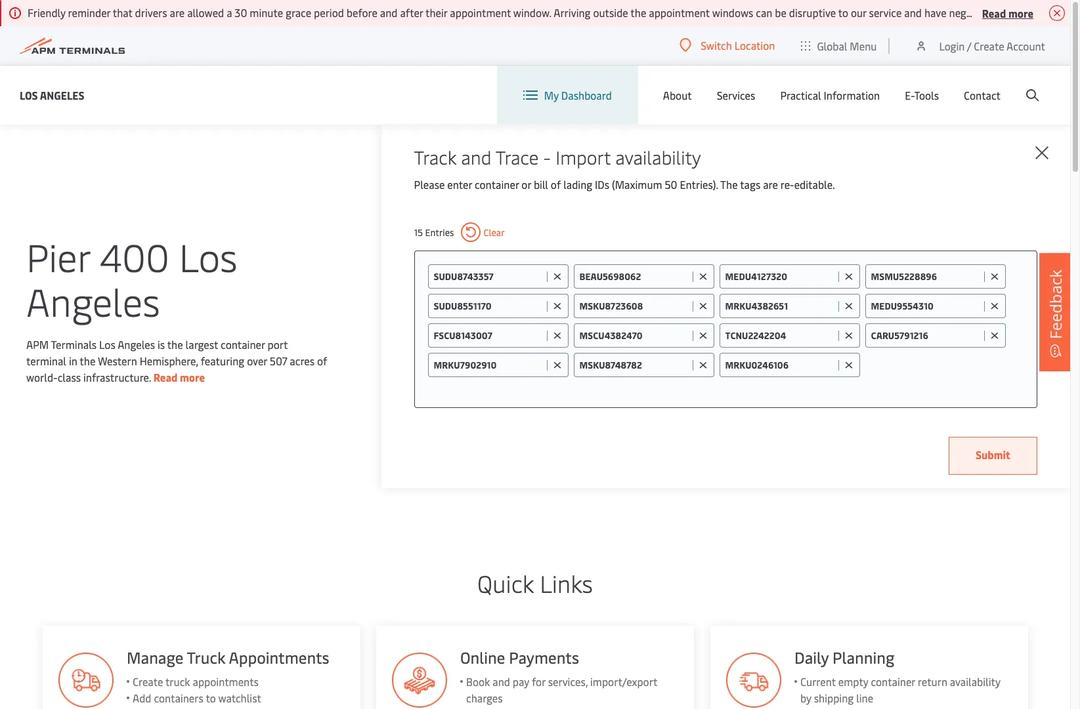 Task type: vqa. For each thing, say whether or not it's contained in the screenshot.
the enter
yes



Task type: describe. For each thing, give the bounding box(es) containing it.
terminal
[[26, 354, 66, 368]]

feedback
[[1045, 269, 1066, 339]]

2 drivers from the left
[[1046, 5, 1078, 20]]

manager truck appointments - 53 image
[[58, 653, 113, 708]]

quick
[[477, 567, 534, 599]]

switch location
[[701, 38, 775, 53]]

more for read more button
[[1008, 6, 1033, 20]]

editable.
[[794, 177, 835, 192]]

quick links
[[477, 567, 593, 599]]

practical information button
[[780, 66, 880, 125]]

read more button
[[982, 5, 1033, 21]]

by
[[800, 691, 811, 706]]

and left have
[[904, 5, 922, 20]]

line
[[856, 691, 873, 706]]

empty
[[838, 675, 868, 689]]

in
[[69, 354, 77, 368]]

featuring
[[201, 354, 244, 368]]

services button
[[717, 66, 755, 125]]

tools
[[914, 88, 939, 102]]

re-
[[781, 177, 794, 192]]

close alert image
[[1049, 5, 1065, 21]]

or
[[522, 177, 531, 192]]

hemisphere,
[[140, 354, 198, 368]]

dashboard
[[561, 88, 612, 102]]

0 vertical spatial availability
[[615, 144, 701, 169]]

submit
[[976, 448, 1010, 462]]

book
[[466, 675, 490, 689]]

angeles for terminals
[[118, 337, 155, 352]]

be
[[775, 5, 786, 20]]

read for read more button
[[982, 6, 1006, 20]]

clear button
[[461, 223, 505, 242]]

can
[[756, 5, 772, 20]]

50
[[665, 177, 677, 192]]

1 drivers from the left
[[135, 5, 167, 20]]

create inside the login / create account link
[[974, 38, 1004, 53]]

507
[[270, 354, 287, 368]]

my dashboard
[[544, 88, 612, 102]]

0 vertical spatial of
[[551, 177, 561, 192]]

grace
[[286, 5, 311, 20]]

planning
[[833, 647, 894, 668]]

container inside the daily planning current empty container return availability by shipping line
[[871, 675, 915, 689]]

service
[[869, 5, 902, 20]]

port
[[268, 337, 288, 352]]

daily planning current empty container return availability by shipping line
[[794, 647, 1000, 706]]

and left after
[[380, 5, 398, 20]]

the
[[720, 177, 738, 192]]

services
[[717, 88, 755, 102]]

allowed
[[187, 5, 224, 20]]

their
[[425, 5, 447, 20]]

acres
[[290, 354, 315, 368]]

more for read more link
[[180, 370, 205, 384]]

enter
[[447, 177, 472, 192]]

los angeles
[[20, 88, 84, 102]]

read more for read more link
[[154, 370, 205, 384]]

charges
[[466, 691, 503, 706]]

friendly reminder that drivers are allowed a 30 minute grace period before and after their appointment window. arriving outside the appointment windows can be disruptive to our service and have negative impacts on drivers 
[[28, 5, 1080, 20]]

global menu button
[[788, 26, 890, 65]]

container inside apm terminals los angeles is the largest container port terminal in the western hemisphere, featuring over 507 acres of world-class infrastructure.
[[221, 337, 265, 352]]

manage truck appointments create truck appointments add containers to watchlist
[[126, 647, 329, 706]]

before
[[347, 5, 377, 20]]

e-tools
[[905, 88, 939, 102]]

pier
[[26, 230, 90, 282]]

that
[[113, 5, 132, 20]]

payments
[[509, 647, 579, 668]]

los for apm terminals los angeles is the largest container port terminal in the western hemisphere, featuring over 507 acres of world-class infrastructure.
[[99, 337, 115, 352]]

outside
[[593, 5, 628, 20]]

reminder
[[68, 5, 110, 20]]

0 horizontal spatial are
[[170, 5, 185, 20]]

truck
[[165, 675, 189, 689]]

-
[[543, 144, 551, 169]]

feedback button
[[1039, 253, 1072, 371]]

1 vertical spatial the
[[167, 337, 183, 352]]

and inside online payments book and pay for services, import/export charges
[[493, 675, 510, 689]]

location
[[734, 38, 775, 53]]

pier 400 los angeles
[[26, 230, 237, 327]]

clear
[[484, 226, 505, 239]]

switch location button
[[680, 38, 775, 53]]

arriving
[[554, 5, 591, 20]]

after
[[400, 5, 423, 20]]

menu
[[850, 38, 877, 53]]

(maximum
[[612, 177, 662, 192]]

contact button
[[964, 66, 1001, 125]]

appointments
[[192, 675, 258, 689]]

online payments book and pay for services, import/export charges
[[460, 647, 657, 706]]

entries).
[[680, 177, 718, 192]]

return
[[918, 675, 947, 689]]

Type or paste your IDs here text field
[[865, 353, 1024, 377]]

my
[[544, 88, 559, 102]]

global menu
[[817, 38, 877, 53]]

400
[[100, 230, 169, 282]]

2 appointment from the left
[[649, 5, 710, 20]]

e-
[[905, 88, 914, 102]]

of inside apm terminals los angeles is the largest container port terminal in the western hemisphere, featuring over 507 acres of world-class infrastructure.
[[317, 354, 327, 368]]

account
[[1007, 38, 1045, 53]]

for
[[532, 675, 545, 689]]

global
[[817, 38, 847, 53]]



Task type: locate. For each thing, give the bounding box(es) containing it.
of
[[551, 177, 561, 192], [317, 354, 327, 368]]

truck
[[186, 647, 225, 668]]

over
[[247, 354, 267, 368]]

my dashboard button
[[523, 66, 612, 125]]

submit button
[[949, 437, 1037, 475]]

1 vertical spatial availability
[[950, 675, 1000, 689]]

container
[[475, 177, 519, 192], [221, 337, 265, 352], [871, 675, 915, 689]]

appointment up switch
[[649, 5, 710, 20]]

terminals
[[51, 337, 97, 352]]

1 horizontal spatial to
[[838, 5, 848, 20]]

30
[[235, 5, 247, 20]]

availability inside the daily planning current empty container return availability by shipping line
[[950, 675, 1000, 689]]

e-tools button
[[905, 66, 939, 125]]

read more link
[[154, 370, 205, 384]]

la secondary image
[[56, 334, 286, 531]]

0 horizontal spatial los
[[20, 88, 38, 102]]

0 horizontal spatial container
[[221, 337, 265, 352]]

angeles inside los angeles link
[[40, 88, 84, 102]]

angeles for 400
[[26, 275, 160, 327]]

Entered ID text field
[[871, 271, 981, 283], [434, 300, 543, 313], [579, 300, 689, 313], [725, 300, 835, 313], [871, 300, 981, 313], [579, 330, 689, 342], [725, 330, 835, 342], [725, 359, 835, 372]]

friendly
[[28, 5, 65, 20]]

2 vertical spatial los
[[99, 337, 115, 352]]

import
[[556, 144, 611, 169]]

track
[[414, 144, 456, 169]]

to inside the manage truck appointments create truck appointments add containers to watchlist
[[205, 691, 215, 706]]

availability
[[615, 144, 701, 169], [950, 675, 1000, 689]]

ids
[[595, 177, 609, 192]]

0 vertical spatial more
[[1008, 6, 1033, 20]]

1 horizontal spatial of
[[551, 177, 561, 192]]

class
[[58, 370, 81, 384]]

create inside the manage truck appointments create truck appointments add containers to watchlist
[[132, 675, 162, 689]]

the
[[631, 5, 646, 20], [167, 337, 183, 352], [80, 354, 95, 368]]

2 vertical spatial container
[[871, 675, 915, 689]]

the right "outside"
[[631, 5, 646, 20]]

login / create account
[[939, 38, 1045, 53]]

2 vertical spatial angeles
[[118, 337, 155, 352]]

a
[[227, 5, 232, 20]]

the right is
[[167, 337, 183, 352]]

are left allowed
[[170, 5, 185, 20]]

drivers
[[135, 5, 167, 20], [1046, 5, 1078, 20]]

1 appointment from the left
[[450, 5, 511, 20]]

western
[[98, 354, 137, 368]]

more
[[1008, 6, 1033, 20], [180, 370, 205, 384]]

1 vertical spatial angeles
[[26, 275, 160, 327]]

about button
[[663, 66, 692, 125]]

impacts
[[992, 5, 1029, 20]]

infrastructure.
[[83, 370, 151, 384]]

container up 'line'
[[871, 675, 915, 689]]

1 vertical spatial more
[[180, 370, 205, 384]]

0 vertical spatial los
[[20, 88, 38, 102]]

0 vertical spatial create
[[974, 38, 1004, 53]]

tags
[[740, 177, 760, 192]]

availability up 50
[[615, 144, 701, 169]]

tariffs - 131 image
[[392, 653, 447, 708]]

watchlist
[[218, 691, 261, 706]]

about
[[663, 88, 692, 102]]

container left or
[[475, 177, 519, 192]]

1 horizontal spatial los
[[99, 337, 115, 352]]

entries
[[425, 226, 454, 239]]

0 horizontal spatial read
[[154, 370, 178, 384]]

login
[[939, 38, 965, 53]]

current
[[800, 675, 836, 689]]

login / create account link
[[915, 26, 1045, 65]]

of right bill
[[551, 177, 561, 192]]

read inside button
[[982, 6, 1006, 20]]

1 horizontal spatial the
[[167, 337, 183, 352]]

1 horizontal spatial read
[[982, 6, 1006, 20]]

add
[[132, 691, 151, 706]]

2 horizontal spatial container
[[871, 675, 915, 689]]

1 horizontal spatial drivers
[[1046, 5, 1078, 20]]

2 horizontal spatial the
[[631, 5, 646, 20]]

1 horizontal spatial are
[[763, 177, 778, 192]]

1 vertical spatial los
[[179, 230, 237, 282]]

disruptive
[[789, 5, 836, 20]]

are left re-
[[763, 177, 778, 192]]

0 vertical spatial container
[[475, 177, 519, 192]]

1 horizontal spatial container
[[475, 177, 519, 192]]

drivers right that
[[135, 5, 167, 20]]

los angeles link
[[20, 87, 84, 103]]

apm terminals los angeles is the largest container port terminal in the western hemisphere, featuring over 507 acres of world-class infrastructure.
[[26, 337, 327, 384]]

2 vertical spatial the
[[80, 354, 95, 368]]

los
[[20, 88, 38, 102], [179, 230, 237, 282], [99, 337, 115, 352]]

period
[[314, 5, 344, 20]]

read more up 'login / create account'
[[982, 6, 1033, 20]]

0 horizontal spatial more
[[180, 370, 205, 384]]

create
[[974, 38, 1004, 53], [132, 675, 162, 689]]

0 vertical spatial to
[[838, 5, 848, 20]]

angeles inside apm terminals los angeles is the largest container port terminal in the western hemisphere, featuring over 507 acres of world-class infrastructure.
[[118, 337, 155, 352]]

0 horizontal spatial read more
[[154, 370, 205, 384]]

read more for read more button
[[982, 6, 1033, 20]]

0 horizontal spatial drivers
[[135, 5, 167, 20]]

1 vertical spatial of
[[317, 354, 327, 368]]

0 horizontal spatial the
[[80, 354, 95, 368]]

of right acres at left
[[317, 354, 327, 368]]

orange club loyalty program - 56 image
[[726, 653, 781, 708]]

more down hemisphere,
[[180, 370, 205, 384]]

1 horizontal spatial create
[[974, 38, 1004, 53]]

our
[[851, 5, 866, 20]]

manage
[[126, 647, 183, 668]]

largest
[[186, 337, 218, 352]]

1 vertical spatial read more
[[154, 370, 205, 384]]

0 vertical spatial read more
[[982, 6, 1033, 20]]

1 horizontal spatial appointment
[[649, 5, 710, 20]]

bill
[[534, 177, 548, 192]]

1 horizontal spatial read more
[[982, 6, 1033, 20]]

read down hemisphere,
[[154, 370, 178, 384]]

1 vertical spatial container
[[221, 337, 265, 352]]

0 vertical spatial the
[[631, 5, 646, 20]]

and
[[380, 5, 398, 20], [904, 5, 922, 20], [461, 144, 491, 169], [493, 675, 510, 689]]

on
[[1032, 5, 1043, 20]]

15
[[414, 226, 423, 239]]

have
[[924, 5, 947, 20]]

create right /
[[974, 38, 1004, 53]]

is
[[158, 337, 165, 352]]

0 horizontal spatial to
[[205, 691, 215, 706]]

create up add
[[132, 675, 162, 689]]

container up over
[[221, 337, 265, 352]]

1 vertical spatial create
[[132, 675, 162, 689]]

drivers right on
[[1046, 5, 1078, 20]]

window.
[[513, 5, 551, 20]]

0 horizontal spatial of
[[317, 354, 327, 368]]

los inside apm terminals los angeles is the largest container port terminal in the western hemisphere, featuring over 507 acres of world-class infrastructure.
[[99, 337, 115, 352]]

more inside read more button
[[1008, 6, 1033, 20]]

appointment
[[450, 5, 511, 20], [649, 5, 710, 20]]

0 horizontal spatial appointment
[[450, 5, 511, 20]]

1 vertical spatial read
[[154, 370, 178, 384]]

contact
[[964, 88, 1001, 102]]

the right in
[[80, 354, 95, 368]]

/
[[967, 38, 971, 53]]

1 vertical spatial to
[[205, 691, 215, 706]]

and up enter
[[461, 144, 491, 169]]

practical
[[780, 88, 821, 102]]

0 vertical spatial read
[[982, 6, 1006, 20]]

0 horizontal spatial availability
[[615, 144, 701, 169]]

more up account
[[1008, 6, 1033, 20]]

to down appointments
[[205, 691, 215, 706]]

1 vertical spatial are
[[763, 177, 778, 192]]

angeles inside pier 400 los angeles
[[26, 275, 160, 327]]

read more down hemisphere,
[[154, 370, 205, 384]]

import/export
[[590, 675, 657, 689]]

appointment right their at the top of the page
[[450, 5, 511, 20]]

los for pier 400 los angeles
[[179, 230, 237, 282]]

availability right return
[[950, 675, 1000, 689]]

and left the pay at the left bottom of the page
[[493, 675, 510, 689]]

world-
[[26, 370, 58, 384]]

los inside pier 400 los angeles
[[179, 230, 237, 282]]

15 entries
[[414, 226, 454, 239]]

0 horizontal spatial create
[[132, 675, 162, 689]]

apm
[[26, 337, 49, 352]]

0 vertical spatial are
[[170, 5, 185, 20]]

Entered ID text field
[[434, 271, 543, 283], [579, 271, 689, 283], [725, 271, 835, 283], [434, 330, 543, 342], [871, 330, 981, 342], [434, 359, 543, 372], [579, 359, 689, 372]]

0 vertical spatial angeles
[[40, 88, 84, 102]]

read for read more link
[[154, 370, 178, 384]]

read more
[[982, 6, 1033, 20], [154, 370, 205, 384]]

read up 'login / create account'
[[982, 6, 1006, 20]]

1 horizontal spatial more
[[1008, 6, 1033, 20]]

windows
[[712, 5, 753, 20]]

daily
[[794, 647, 829, 668]]

containers
[[153, 691, 203, 706]]

please
[[414, 177, 445, 192]]

track and trace - import availability
[[414, 144, 701, 169]]

to left our
[[838, 5, 848, 20]]

switch
[[701, 38, 732, 53]]

2 horizontal spatial los
[[179, 230, 237, 282]]

online
[[460, 647, 505, 668]]

1 horizontal spatial availability
[[950, 675, 1000, 689]]



